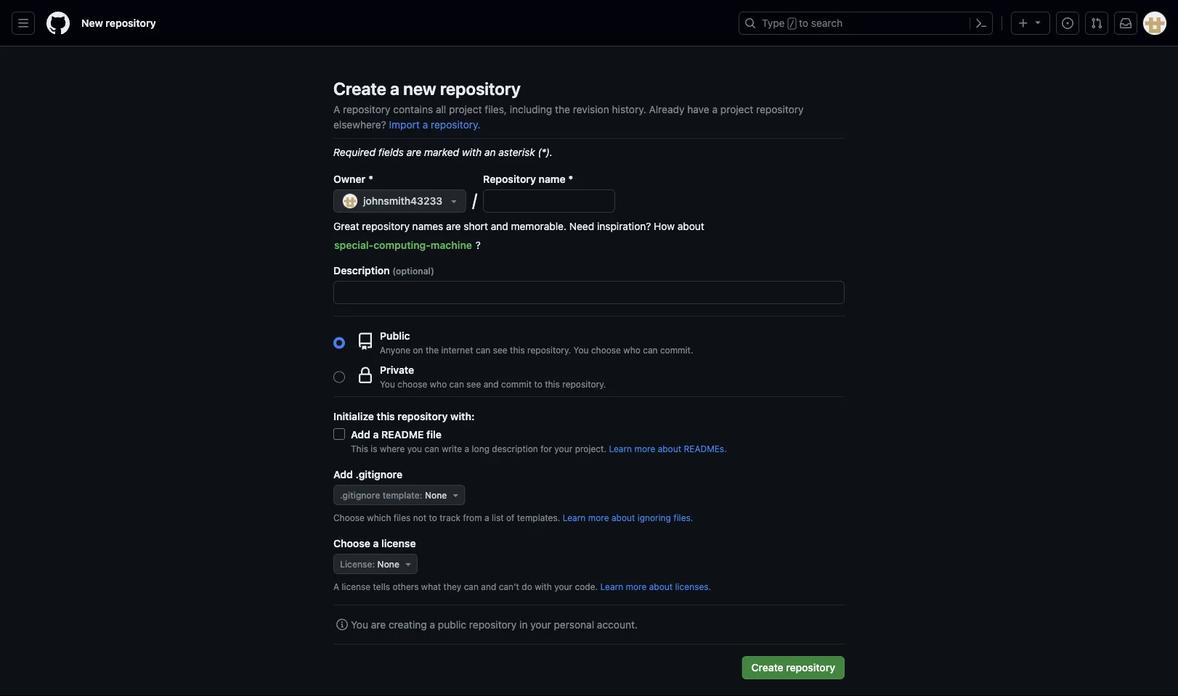 Task type: vqa. For each thing, say whether or not it's contained in the screenshot.
the rightmost choose
yes



Task type: describe. For each thing, give the bounding box(es) containing it.
create for create a new repository
[[333, 78, 386, 99]]

you inside public anyone on the internet can see this repository. you choose who can commit.
[[573, 345, 589, 355]]

on
[[413, 345, 423, 355]]

who inside public anyone on the internet can see this repository. you choose who can commit.
[[623, 345, 640, 355]]

others
[[393, 582, 419, 592]]

readme
[[381, 429, 424, 441]]

contains
[[393, 103, 433, 115]]

initialize this repository with:
[[333, 410, 475, 422]]

public
[[438, 619, 466, 631]]

issue opened image
[[1062, 17, 1074, 29]]

1 horizontal spatial none
[[425, 490, 447, 500]]

add a readme file this is where you can write a long description for your project. learn more about readmes.
[[351, 429, 727, 454]]

command palette image
[[975, 17, 987, 29]]

where
[[380, 444, 405, 454]]

file
[[426, 429, 442, 441]]

special-computing-machine button
[[333, 234, 473, 257]]

0 vertical spatial repository.
[[431, 118, 481, 130]]

have
[[687, 103, 709, 115]]

tells
[[373, 582, 390, 592]]

is
[[371, 444, 377, 454]]

the inside public anyone on the internet can see this repository. you choose who can commit.
[[426, 345, 439, 355]]

computing-
[[373, 239, 431, 251]]

description
[[492, 444, 538, 454]]

sc 9kayk9 0 image
[[336, 619, 348, 631]]

repository. inside the private you choose who can see and commit to this repository.
[[562, 379, 606, 389]]

more inside add a readme file this is where you can write a long description for your project. learn more about readmes.
[[634, 444, 655, 454]]

asterisk
[[499, 146, 535, 158]]

files,
[[485, 103, 507, 115]]

project.
[[575, 444, 607, 454]]

files
[[394, 513, 411, 523]]

description (optional)
[[333, 264, 434, 276]]

a left public
[[430, 619, 435, 631]]

a repository contains all project files, including the revision history.
[[333, 103, 646, 115]]

are inside great repository names are short and memorable. need inspiration? how about special-computing-machine ?
[[446, 220, 461, 232]]

description
[[333, 264, 390, 276]]

learn inside add a readme file this is where you can write a long description for your project. learn more about readmes.
[[609, 444, 632, 454]]

a for a repository contains all project files, including the revision history.
[[333, 103, 340, 115]]

create repository button
[[742, 657, 845, 680]]

homepage image
[[46, 12, 70, 35]]

elsewhere?
[[333, 118, 386, 130]]

in
[[519, 619, 528, 631]]

choose for choose which files not to track from a list of templates. learn more about ignoring files.
[[333, 513, 365, 523]]

inspiration?
[[597, 220, 651, 232]]

choose inside public anyone on the internet can see this repository. you choose who can commit.
[[591, 345, 621, 355]]

creating
[[389, 619, 427, 631]]

you inside the private you choose who can see and commit to this repository.
[[380, 379, 395, 389]]

repo image
[[357, 333, 374, 350]]

add .gitignore
[[333, 468, 403, 480]]

Public radio
[[333, 337, 345, 349]]

choose a license
[[333, 538, 416, 549]]

memorable.
[[511, 220, 567, 232]]

see inside public anyone on the internet can see this repository. you choose who can commit.
[[493, 345, 507, 355]]

(optional)
[[392, 266, 434, 276]]

great repository names are short and memorable. need inspiration? how about special-computing-machine ?
[[333, 220, 707, 251]]

public
[[380, 330, 410, 342]]

about inside add a readme file this is where you can write a long description for your project. learn more about readmes.
[[658, 444, 681, 454]]

0 horizontal spatial are
[[371, 619, 386, 631]]

/ inside the type / to search
[[789, 19, 795, 29]]

repository inside already have a project repository elsewhere?
[[756, 103, 804, 115]]

can't
[[499, 582, 519, 592]]

license : none
[[340, 559, 400, 569]]

a inside already have a project repository elsewhere?
[[712, 103, 718, 115]]

they
[[443, 582, 461, 592]]

johnsmith43233
[[363, 195, 443, 207]]

a left long at the left bottom of the page
[[465, 444, 469, 454]]

name
[[539, 173, 566, 185]]

do
[[522, 582, 532, 592]]

about left ignoring
[[612, 513, 635, 523]]

1 project from the left
[[449, 103, 482, 115]]

can right internet
[[476, 345, 490, 355]]

new repository
[[81, 17, 156, 29]]

what
[[421, 582, 441, 592]]

you are creating a public repository in your personal account.
[[351, 619, 638, 631]]

?
[[476, 239, 481, 251]]

create a new repository
[[333, 78, 521, 99]]

0 vertical spatial license
[[381, 538, 416, 549]]

licenses.
[[675, 582, 711, 592]]

including
[[510, 103, 552, 115]]

how
[[654, 220, 675, 232]]

1 vertical spatial /
[[472, 190, 477, 210]]

template
[[383, 490, 420, 500]]

choose for choose a license
[[333, 538, 370, 549]]

names
[[412, 220, 443, 232]]

Repository text field
[[484, 190, 615, 212]]

import a repository.
[[389, 118, 481, 130]]

files.
[[674, 513, 693, 523]]

1 horizontal spatial the
[[555, 103, 570, 115]]

add for add .gitignore
[[333, 468, 353, 480]]

repository name *
[[483, 173, 573, 185]]

your inside add a readme file this is where you can write a long description for your project. learn more about readmes.
[[554, 444, 573, 454]]

git pull request image
[[1091, 17, 1103, 29]]

list
[[492, 513, 504, 523]]

personal
[[554, 619, 594, 631]]

notifications image
[[1120, 17, 1132, 29]]

2 * from the left
[[568, 173, 573, 185]]

required fields are marked with an asterisk (*).
[[333, 146, 553, 158]]

for
[[541, 444, 552, 454]]

account.
[[597, 619, 638, 631]]

machine
[[431, 239, 472, 251]]

not
[[413, 513, 426, 523]]

commit.
[[660, 345, 693, 355]]

Private radio
[[333, 372, 345, 383]]

readmes.
[[684, 444, 727, 454]]

type / to search
[[762, 17, 843, 29]]

and inside the private you choose who can see and commit to this repository.
[[484, 379, 499, 389]]

choose inside the private you choose who can see and commit to this repository.
[[398, 379, 427, 389]]

a license tells others what they can and can't do with your code. learn more about licenses.
[[333, 582, 711, 592]]

1 vertical spatial your
[[554, 582, 572, 592]]

repository
[[483, 173, 536, 185]]

a for a license tells others what they can and can't do with your code. learn more about licenses.
[[333, 582, 339, 592]]

history.
[[612, 103, 646, 115]]

can left commit.
[[643, 345, 658, 355]]

license
[[340, 559, 372, 569]]

special-
[[334, 239, 373, 251]]

to inside the private you choose who can see and commit to this repository.
[[534, 379, 542, 389]]

from
[[463, 513, 482, 523]]

learn more about readmes. link
[[609, 444, 727, 454]]

an
[[484, 146, 496, 158]]

1 vertical spatial .gitignore
[[340, 490, 380, 500]]

long
[[472, 444, 490, 454]]

initialize
[[333, 410, 374, 422]]

owner
[[333, 173, 366, 185]]

commit
[[501, 379, 532, 389]]

required
[[333, 146, 376, 158]]

type
[[762, 17, 785, 29]]

internet
[[441, 345, 473, 355]]



Task type: locate. For each thing, give the bounding box(es) containing it.
with right do
[[535, 582, 552, 592]]

add for add a readme file this is where you can write a long description for your project. learn more about readmes.
[[351, 429, 370, 441]]

1 horizontal spatial choose
[[591, 345, 621, 355]]

2 vertical spatial to
[[429, 513, 437, 523]]

0 horizontal spatial *
[[368, 173, 373, 185]]

0 vertical spatial this
[[510, 345, 525, 355]]

1 horizontal spatial triangle down image
[[1032, 16, 1044, 28]]

1 vertical spatial more
[[588, 513, 609, 523]]

the right the on
[[426, 345, 439, 355]]

0 vertical spatial your
[[554, 444, 573, 454]]

repository inside great repository names are short and memorable. need inspiration? how about special-computing-machine ?
[[362, 220, 410, 232]]

you
[[573, 345, 589, 355], [380, 379, 395, 389], [351, 619, 368, 631]]

learn more about ignoring files. link
[[563, 513, 693, 523]]

this right commit
[[545, 379, 560, 389]]

with:
[[450, 410, 475, 422]]

choose up license
[[333, 538, 370, 549]]

of
[[506, 513, 515, 523]]

2 vertical spatial are
[[371, 619, 386, 631]]

add
[[351, 429, 370, 441], [333, 468, 353, 480]]

* right name
[[568, 173, 573, 185]]

0 horizontal spatial /
[[472, 190, 477, 210]]

who
[[623, 345, 640, 355], [430, 379, 447, 389]]

more
[[634, 444, 655, 454], [588, 513, 609, 523], [626, 582, 647, 592]]

1 choose from the top
[[333, 513, 365, 523]]

1 vertical spatial create
[[751, 662, 783, 674]]

.gitignore up .gitignore template : none
[[356, 468, 403, 480]]

choose down private
[[398, 379, 427, 389]]

0 horizontal spatial triangle down image
[[402, 559, 414, 570]]

1 vertical spatial and
[[484, 379, 499, 389]]

to right commit
[[534, 379, 542, 389]]

0 horizontal spatial :
[[372, 559, 375, 569]]

anyone
[[380, 345, 410, 355]]

0 horizontal spatial you
[[351, 619, 368, 631]]

to left search
[[799, 17, 808, 29]]

0 vertical spatial are
[[407, 146, 421, 158]]

your
[[554, 444, 573, 454], [554, 582, 572, 592], [530, 619, 551, 631]]

2 horizontal spatial to
[[799, 17, 808, 29]]

private
[[380, 364, 414, 376]]

plus image
[[1018, 17, 1029, 29]]

repository inside button
[[786, 662, 835, 674]]

2 vertical spatial this
[[377, 410, 395, 422]]

fields
[[378, 146, 404, 158]]

are
[[407, 146, 421, 158], [446, 220, 461, 232], [371, 619, 386, 631]]

choose which files not to track from a list of templates. learn more about ignoring files.
[[333, 513, 693, 523]]

about left readmes.
[[658, 444, 681, 454]]

1 vertical spatial who
[[430, 379, 447, 389]]

choose left which
[[333, 513, 365, 523]]

all
[[436, 103, 446, 115]]

1 horizontal spatial :
[[420, 490, 422, 500]]

1 vertical spatial are
[[446, 220, 461, 232]]

1 horizontal spatial this
[[510, 345, 525, 355]]

write
[[442, 444, 462, 454]]

1 a from the top
[[333, 103, 340, 115]]

1 horizontal spatial see
[[493, 345, 507, 355]]

learn right templates.
[[563, 513, 586, 523]]

0 vertical spatial :
[[420, 490, 422, 500]]

a up sc 9kayk9 0 icon
[[333, 582, 339, 592]]

1 horizontal spatial license
[[381, 538, 416, 549]]

2 horizontal spatial are
[[446, 220, 461, 232]]

a right have
[[712, 103, 718, 115]]

1 vertical spatial repository.
[[527, 345, 571, 355]]

0 vertical spatial a
[[333, 103, 340, 115]]

repository. up commit
[[527, 345, 571, 355]]

license
[[381, 538, 416, 549], [342, 582, 371, 592]]

import
[[389, 118, 420, 130]]

triangle down image inside johnsmith43233 popup button
[[448, 195, 460, 207]]

you
[[407, 444, 422, 454]]

0 vertical spatial /
[[789, 19, 795, 29]]

repository. down public anyone on the internet can see this repository. you choose who can commit.
[[562, 379, 606, 389]]

see up with:
[[467, 379, 481, 389]]

2 vertical spatial learn
[[600, 582, 623, 592]]

add up this at the left bottom of the page
[[351, 429, 370, 441]]

new
[[81, 17, 103, 29]]

about right how
[[677, 220, 704, 232]]

1 vertical spatial you
[[380, 379, 395, 389]]

your left code.
[[554, 582, 572, 592]]

2 horizontal spatial this
[[545, 379, 560, 389]]

0 horizontal spatial see
[[467, 379, 481, 389]]

0 horizontal spatial none
[[377, 559, 400, 569]]

learn more about licenses. link
[[600, 582, 711, 592]]

.gitignore down add .gitignore
[[340, 490, 380, 500]]

choose
[[333, 513, 365, 523], [333, 538, 370, 549]]

search
[[811, 17, 843, 29]]

0 vertical spatial and
[[491, 220, 508, 232]]

repository. inside public anyone on the internet can see this repository. you choose who can commit.
[[527, 345, 571, 355]]

1 vertical spatial :
[[372, 559, 375, 569]]

1 vertical spatial none
[[377, 559, 400, 569]]

1 vertical spatial choose
[[333, 538, 370, 549]]

revision
[[573, 103, 609, 115]]

0 vertical spatial create
[[333, 78, 386, 99]]

import a repository. link
[[389, 118, 481, 130]]

Add a README file checkbox
[[333, 429, 345, 440]]

templates.
[[517, 513, 560, 523]]

private you choose who can see and commit to this repository.
[[380, 364, 606, 389]]

2 vertical spatial you
[[351, 619, 368, 631]]

code.
[[575, 582, 598, 592]]

see
[[493, 345, 507, 355], [467, 379, 481, 389]]

a up is
[[373, 429, 379, 441]]

create repository
[[751, 662, 835, 674]]

about left 'licenses.'
[[649, 582, 673, 592]]

1 vertical spatial triangle down image
[[402, 559, 414, 570]]

can
[[476, 345, 490, 355], [643, 345, 658, 355], [449, 379, 464, 389], [425, 444, 439, 454], [464, 582, 479, 592]]

who down internet
[[430, 379, 447, 389]]

2 choose from the top
[[333, 538, 370, 549]]

a
[[333, 103, 340, 115], [333, 582, 339, 592]]

none up track
[[425, 490, 447, 500]]

learn right project. at bottom
[[609, 444, 632, 454]]

this up readme
[[377, 410, 395, 422]]

great
[[333, 220, 359, 232]]

1 horizontal spatial *
[[568, 173, 573, 185]]

1 horizontal spatial who
[[623, 345, 640, 355]]

already
[[649, 103, 685, 115]]

0 vertical spatial triangle down image
[[1032, 16, 1044, 28]]

: down choose a license
[[372, 559, 375, 569]]

triangle down image up others
[[402, 559, 414, 570]]

this
[[510, 345, 525, 355], [545, 379, 560, 389], [377, 410, 395, 422]]

this
[[351, 444, 368, 454]]

create inside create repository button
[[751, 662, 783, 674]]

lock image
[[357, 367, 374, 384]]

0 horizontal spatial with
[[462, 146, 482, 158]]

project
[[449, 103, 482, 115], [720, 103, 753, 115]]

project inside already have a project repository elsewhere?
[[720, 103, 753, 115]]

none up tells on the bottom left of page
[[377, 559, 400, 569]]

1 * from the left
[[368, 173, 373, 185]]

0 vertical spatial the
[[555, 103, 570, 115]]

and left commit
[[484, 379, 499, 389]]

to
[[799, 17, 808, 29], [534, 379, 542, 389], [429, 513, 437, 523]]

:
[[420, 490, 422, 500], [372, 559, 375, 569]]

2 vertical spatial more
[[626, 582, 647, 592]]

a left new
[[390, 78, 400, 99]]

1 vertical spatial a
[[333, 582, 339, 592]]

this inside the private you choose who can see and commit to this repository.
[[545, 379, 560, 389]]

your right for
[[554, 444, 573, 454]]

a up the elsewhere?
[[333, 103, 340, 115]]

need
[[569, 220, 594, 232]]

0 horizontal spatial project
[[449, 103, 482, 115]]

1 horizontal spatial you
[[380, 379, 395, 389]]

are up the machine
[[446, 220, 461, 232]]

a down contains on the top left
[[423, 118, 428, 130]]

None text field
[[334, 282, 844, 304]]

1 horizontal spatial are
[[407, 146, 421, 158]]

add down this at the left bottom of the page
[[333, 468, 353, 480]]

your right in
[[530, 619, 551, 631]]

1 vertical spatial this
[[545, 379, 560, 389]]

triangle down image right plus 'icon'
[[1032, 16, 1044, 28]]

2 horizontal spatial you
[[573, 345, 589, 355]]

more left ignoring
[[588, 513, 609, 523]]

1 vertical spatial learn
[[563, 513, 586, 523]]

learn right code.
[[600, 582, 623, 592]]

a left the list
[[484, 513, 489, 523]]

/ right the type
[[789, 19, 795, 29]]

*
[[368, 173, 373, 185], [568, 173, 573, 185]]

create
[[333, 78, 386, 99], [751, 662, 783, 674]]

triangle down image up track
[[450, 490, 461, 501]]

/
[[789, 19, 795, 29], [472, 190, 477, 210]]

this up commit
[[510, 345, 525, 355]]

0 vertical spatial .gitignore
[[356, 468, 403, 480]]

0 vertical spatial to
[[799, 17, 808, 29]]

project right all
[[449, 103, 482, 115]]

0 horizontal spatial choose
[[398, 379, 427, 389]]

and inside great repository names are short and memorable. need inspiration? how about special-computing-machine ?
[[491, 220, 508, 232]]

1 vertical spatial to
[[534, 379, 542, 389]]

are right fields
[[407, 146, 421, 158]]

who left commit.
[[623, 345, 640, 355]]

0 vertical spatial none
[[425, 490, 447, 500]]

1 vertical spatial choose
[[398, 379, 427, 389]]

1 horizontal spatial project
[[720, 103, 753, 115]]

can inside add a readme file this is where you can write a long description for your project. learn more about readmes.
[[425, 444, 439, 454]]

1 vertical spatial with
[[535, 582, 552, 592]]

johnsmith43233 button
[[333, 190, 466, 213]]

already have a project repository elsewhere?
[[333, 103, 804, 130]]

this inside public anyone on the internet can see this repository. you choose who can commit.
[[510, 345, 525, 355]]

a
[[390, 78, 400, 99], [712, 103, 718, 115], [423, 118, 428, 130], [373, 429, 379, 441], [465, 444, 469, 454], [484, 513, 489, 523], [373, 538, 379, 549], [430, 619, 435, 631]]

0 vertical spatial with
[[462, 146, 482, 158]]

see up the private you choose who can see and commit to this repository.
[[493, 345, 507, 355]]

track
[[440, 513, 461, 523]]

who inside the private you choose who can see and commit to this repository.
[[430, 379, 447, 389]]

1 vertical spatial add
[[333, 468, 353, 480]]

more right project. at bottom
[[634, 444, 655, 454]]

1 vertical spatial license
[[342, 582, 371, 592]]

/ up the short
[[472, 190, 477, 210]]

: up not
[[420, 490, 422, 500]]

repository.
[[431, 118, 481, 130], [527, 345, 571, 355], [562, 379, 606, 389]]

0 horizontal spatial who
[[430, 379, 447, 389]]

2 vertical spatial repository.
[[562, 379, 606, 389]]

which
[[367, 513, 391, 523]]

choose left commit.
[[591, 345, 621, 355]]

triangle down image up the machine
[[448, 195, 460, 207]]

are left creating
[[371, 619, 386, 631]]

and left can't at the left of the page
[[481, 582, 496, 592]]

marked
[[424, 146, 459, 158]]

0 vertical spatial see
[[493, 345, 507, 355]]

the left the revision
[[555, 103, 570, 115]]

a up license : none
[[373, 538, 379, 549]]

about inside great repository names are short and memorable. need inspiration? how about special-computing-machine ?
[[677, 220, 704, 232]]

0 vertical spatial triangle down image
[[448, 195, 460, 207]]

license down license
[[342, 582, 371, 592]]

2 vertical spatial your
[[530, 619, 551, 631]]

0 vertical spatial learn
[[609, 444, 632, 454]]

0 horizontal spatial this
[[377, 410, 395, 422]]

project right have
[[720, 103, 753, 115]]

can right they
[[464, 582, 479, 592]]

1 horizontal spatial /
[[789, 19, 795, 29]]

none
[[425, 490, 447, 500], [377, 559, 400, 569]]

and right the short
[[491, 220, 508, 232]]

0 horizontal spatial license
[[342, 582, 371, 592]]

with left an
[[462, 146, 482, 158]]

choose
[[591, 345, 621, 355], [398, 379, 427, 389]]

(*).
[[538, 146, 553, 158]]

add inside add a readme file this is where you can write a long description for your project. learn more about readmes.
[[351, 429, 370, 441]]

more up account.
[[626, 582, 647, 592]]

0 vertical spatial you
[[573, 345, 589, 355]]

1 vertical spatial see
[[467, 379, 481, 389]]

1 vertical spatial the
[[426, 345, 439, 355]]

0 horizontal spatial the
[[426, 345, 439, 355]]

0 horizontal spatial create
[[333, 78, 386, 99]]

0 vertical spatial choose
[[591, 345, 621, 355]]

to right not
[[429, 513, 437, 523]]

1 vertical spatial triangle down image
[[450, 490, 461, 501]]

can down file
[[425, 444, 439, 454]]

0 horizontal spatial to
[[429, 513, 437, 523]]

* right 'owner'
[[368, 173, 373, 185]]

1 horizontal spatial to
[[534, 379, 542, 389]]

triangle down image
[[448, 195, 460, 207], [450, 490, 461, 501]]

2 a from the top
[[333, 582, 339, 592]]

0 vertical spatial more
[[634, 444, 655, 454]]

0 vertical spatial who
[[623, 345, 640, 355]]

0 vertical spatial add
[[351, 429, 370, 441]]

license down files
[[381, 538, 416, 549]]

about
[[677, 220, 704, 232], [658, 444, 681, 454], [612, 513, 635, 523], [649, 582, 673, 592]]

triangle down image
[[1032, 16, 1044, 28], [402, 559, 414, 570]]

can inside the private you choose who can see and commit to this repository.
[[449, 379, 464, 389]]

create for create repository
[[751, 662, 783, 674]]

1 horizontal spatial create
[[751, 662, 783, 674]]

1 horizontal spatial with
[[535, 582, 552, 592]]

0 vertical spatial choose
[[333, 513, 365, 523]]

see inside the private you choose who can see and commit to this repository.
[[467, 379, 481, 389]]

2 project from the left
[[720, 103, 753, 115]]

repository. down all
[[431, 118, 481, 130]]

2 vertical spatial and
[[481, 582, 496, 592]]

owner *
[[333, 173, 373, 185]]

new
[[403, 78, 436, 99]]

can up with:
[[449, 379, 464, 389]]



